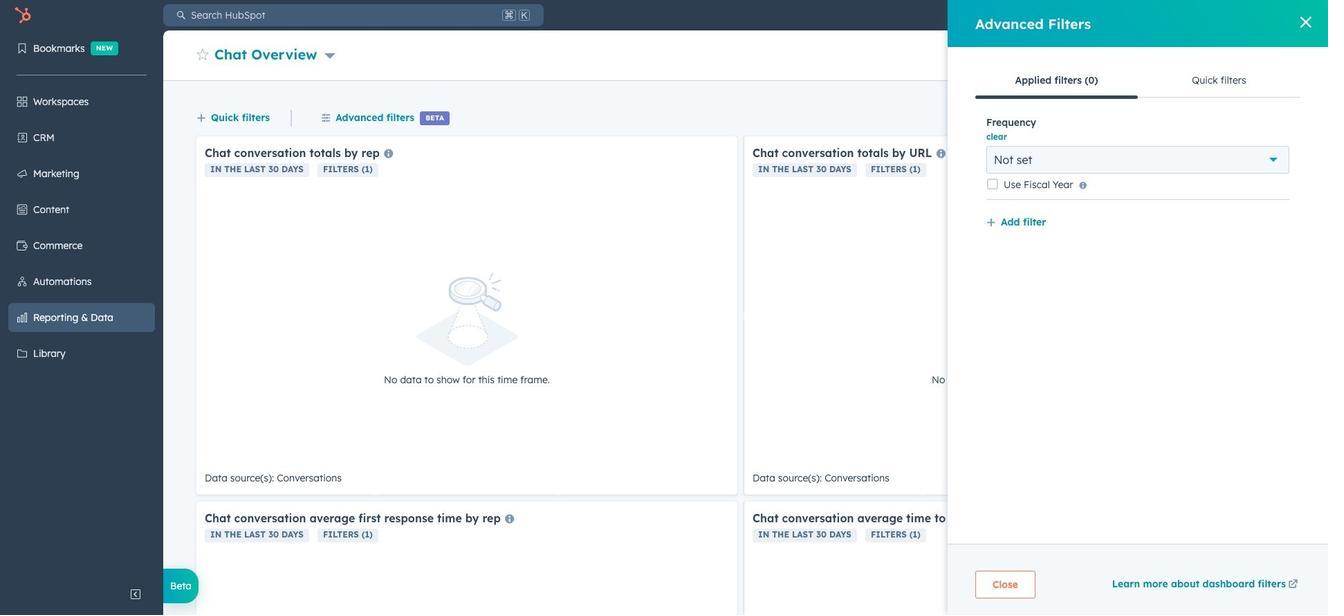 Task type: describe. For each thing, give the bounding box(es) containing it.
marketplaces image
[[1109, 10, 1120, 21]]

1 link opens in a new window image from the top
[[1289, 577, 1298, 594]]

chat conversation totals by url element
[[744, 136, 1285, 495]]

settings image
[[1167, 10, 1178, 21]]

bookmarks primary navigation item image
[[17, 43, 28, 54]]

2 link opens in a new window image from the top
[[1289, 580, 1298, 590]]

Search HubSpot search field
[[185, 4, 500, 26]]



Task type: vqa. For each thing, say whether or not it's contained in the screenshot.
Chat conversation totals by rep element
yes



Task type: locate. For each thing, give the bounding box(es) containing it.
tab panel
[[976, 97, 1301, 243]]

0 horizontal spatial menu
[[0, 30, 163, 580]]

menu item
[[1191, 0, 1213, 30]]

banner
[[196, 40, 1285, 66]]

menu
[[985, 0, 1320, 30], [0, 30, 163, 580]]

1 horizontal spatial menu
[[985, 0, 1320, 30]]

chat conversation average time to close by rep element
[[744, 502, 1285, 615]]

close image
[[1301, 17, 1312, 28]]

simon jacob image
[[1241, 10, 1252, 21]]

help image
[[1138, 10, 1149, 21]]

link opens in a new window image
[[1289, 577, 1298, 594], [1289, 580, 1298, 590]]

chat conversation average first response time by rep element
[[196, 502, 738, 615]]

chat conversation totals by rep element
[[196, 136, 738, 495]]

tab list
[[976, 64, 1301, 99]]



